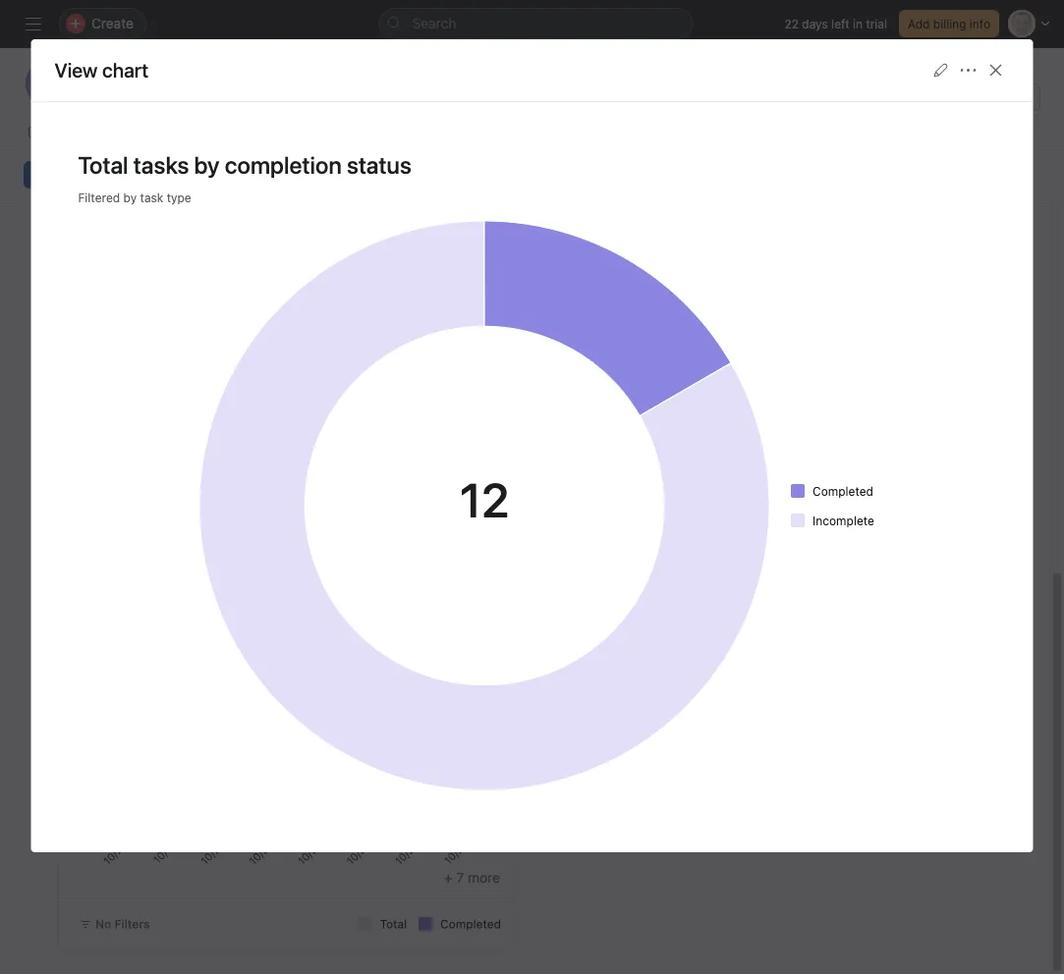 Task type: vqa. For each thing, say whether or not it's contained in the screenshot.
the "add field" icon
no



Task type: locate. For each thing, give the bounding box(es) containing it.
tt left "incomplete"
[[777, 508, 792, 522]]

add billing info
[[908, 17, 990, 30]]

1 horizontal spatial total
[[380, 918, 407, 932]]

0 horizontal spatial by
[[123, 191, 137, 204]]

type
[[167, 191, 191, 204]]

days
[[802, 17, 828, 30]]

tt
[[83, 74, 102, 93], [837, 90, 852, 104], [777, 508, 792, 522]]

close image
[[988, 62, 1004, 78]]

0 horizontal spatial add
[[48, 168, 70, 182]]

tasks for upcoming
[[619, 266, 654, 282]]

mw up "add chart" button
[[35, 74, 63, 93]]

1 horizontal spatial mw
[[814, 90, 836, 104]]

share button
[[866, 84, 932, 111]]

1 vertical spatial by
[[123, 191, 137, 204]]

more
[[468, 870, 500, 886]]

upcoming
[[549, 266, 616, 282]]

0 vertical spatial completed
[[813, 484, 873, 498]]

0 vertical spatial total
[[78, 151, 128, 179]]

add inside button
[[48, 168, 70, 182]]

total tasks by completion status
[[78, 151, 412, 179]]

0 vertical spatial add
[[908, 17, 930, 30]]

tasks up the 'task'
[[133, 151, 189, 179]]

mw
[[35, 74, 63, 93], [814, 90, 836, 104]]

mw left "share" button
[[814, 90, 836, 104]]

task
[[140, 191, 163, 204]]

1 horizontal spatial tt
[[777, 508, 792, 522]]

tasks
[[133, 151, 189, 179], [619, 266, 654, 282]]

1 vertical spatial total
[[380, 918, 407, 932]]

tasks right upcoming
[[619, 266, 654, 282]]

completed
[[813, 484, 873, 498], [440, 918, 501, 932]]

1 horizontal spatial tasks
[[619, 266, 654, 282]]

1 horizontal spatial add
[[908, 17, 930, 30]]

no filters
[[95, 918, 150, 932]]

by assignee
[[658, 266, 735, 282]]

add chart button
[[24, 161, 111, 189]]

total
[[78, 151, 128, 179], [380, 918, 407, 932]]

task
[[72, 627, 102, 644]]

tt up chart
[[83, 74, 102, 93]]

no
[[95, 918, 111, 932]]

1 vertical spatial tasks
[[619, 266, 654, 282]]

22 days left in trial
[[785, 17, 887, 30]]

more actions image
[[961, 62, 976, 78]]

tasks for total
[[133, 151, 189, 179]]

add
[[908, 17, 930, 30], [48, 168, 70, 182]]

0 vertical spatial tasks
[[133, 151, 189, 179]]

22
[[785, 17, 799, 30]]

0 vertical spatial by
[[194, 151, 220, 179]]

completion status
[[225, 151, 412, 179]]

tt left "share" button
[[837, 90, 852, 104]]

by
[[194, 151, 220, 179], [123, 191, 137, 204]]

incomplete
[[813, 514, 874, 528]]

add billing info button
[[899, 10, 999, 37]]

filtered by task type
[[78, 191, 191, 204]]

0 horizontal spatial total
[[78, 151, 128, 179]]

add left chart
[[48, 168, 70, 182]]

add left billing
[[908, 17, 930, 30]]

1 horizontal spatial completed
[[813, 484, 873, 498]]

add inside "button"
[[908, 17, 930, 30]]

0 horizontal spatial tasks
[[133, 151, 189, 179]]

left
[[831, 17, 850, 30]]

0 horizontal spatial completed
[[440, 918, 501, 932]]

upcoming tasks by assignee
[[549, 266, 735, 282]]

completed down the + 7 more at bottom
[[440, 918, 501, 932]]

1 vertical spatial add
[[48, 168, 70, 182]]

add chart
[[48, 168, 102, 182]]

completed up "incomplete"
[[813, 484, 873, 498]]

None text field
[[130, 66, 345, 101]]



Task type: describe. For each thing, give the bounding box(es) containing it.
+ 7 more
[[444, 870, 500, 886]]

edit chart image
[[933, 62, 949, 78]]

search button
[[379, 8, 693, 39]]

filters
[[114, 918, 150, 932]]

add for add chart
[[48, 168, 70, 182]]

total for total
[[380, 918, 407, 932]]

1 horizontal spatial by
[[194, 151, 220, 179]]

info
[[970, 17, 990, 30]]

+
[[444, 870, 453, 886]]

in
[[853, 17, 863, 30]]

chart
[[74, 168, 102, 182]]

0 horizontal spatial mw
[[35, 74, 63, 93]]

completion
[[105, 627, 178, 644]]

over time
[[181, 627, 242, 644]]

+ 7 more button
[[444, 870, 500, 886]]

billing
[[933, 17, 966, 30]]

no filters button
[[71, 911, 159, 938]]

task completion over time
[[72, 627, 242, 644]]

filtered
[[78, 191, 120, 204]]

2 horizontal spatial tt
[[837, 90, 852, 104]]

add for add billing info
[[908, 17, 930, 30]]

0 horizontal spatial tt
[[83, 74, 102, 93]]

search list box
[[379, 8, 693, 39]]

search
[[412, 15, 456, 31]]

total for total tasks by completion status
[[78, 151, 128, 179]]

7
[[456, 870, 464, 886]]

trial
[[866, 17, 887, 30]]

view chart
[[55, 58, 149, 82]]

1 vertical spatial completed
[[440, 918, 501, 932]]

share
[[891, 90, 923, 104]]



